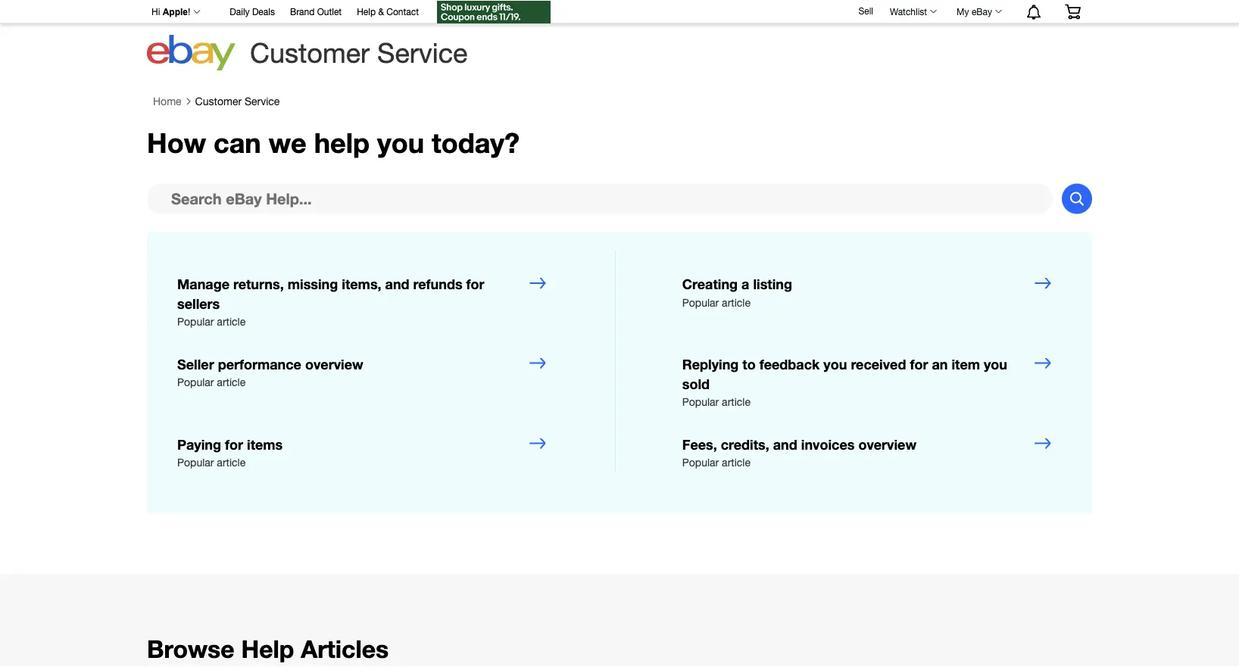 Task type: describe. For each thing, give the bounding box(es) containing it.
credits,
[[721, 436, 769, 453]]

help inside main content
[[241, 635, 294, 664]]

an
[[932, 356, 948, 372]]

customer service link
[[195, 95, 280, 108]]

sell
[[859, 5, 873, 16]]

overview inside seller performance overview popular article
[[305, 356, 363, 372]]

customer service inside how can we help you today? main content
[[195, 95, 280, 107]]

browse
[[147, 635, 235, 664]]

today?
[[432, 126, 520, 159]]

creating a listing popular article
[[682, 276, 792, 309]]

contact
[[387, 6, 419, 17]]

replying to feedback you received for an item you sold popular article
[[682, 356, 1008, 408]]

article inside fees, credits, and invoices overview popular article
[[722, 456, 751, 469]]

Search eBay Help... text field
[[147, 184, 1053, 214]]

service inside banner
[[377, 37, 468, 69]]

hi
[[152, 7, 160, 17]]

missing
[[288, 276, 338, 292]]

invoices
[[801, 436, 855, 453]]

articles
[[301, 635, 389, 664]]

my ebay
[[957, 6, 992, 17]]

can
[[214, 126, 261, 159]]

popular inside replying to feedback you received for an item you sold popular article
[[682, 396, 719, 408]]

overview inside fees, credits, and invoices overview popular article
[[859, 436, 917, 453]]

creating
[[682, 276, 738, 292]]

article inside creating a listing popular article
[[722, 296, 751, 309]]

customer service inside banner
[[250, 37, 468, 69]]

for inside replying to feedback you received for an item you sold popular article
[[910, 356, 928, 372]]

service inside how can we help you today? main content
[[245, 95, 280, 107]]

&
[[378, 6, 384, 17]]

replying
[[682, 356, 739, 372]]

item
[[952, 356, 980, 372]]

daily
[[230, 6, 250, 17]]

refunds
[[413, 276, 463, 292]]

sellers
[[177, 296, 220, 312]]

customer inside banner
[[250, 37, 370, 69]]

for inside paying for items popular article
[[225, 436, 243, 453]]

apple
[[163, 7, 188, 17]]

and inside the manage returns, missing items, and refunds for sellers popular article
[[385, 276, 410, 292]]

brand
[[290, 6, 315, 17]]

fees,
[[682, 436, 717, 453]]

received
[[851, 356, 906, 372]]

get the coupon image
[[437, 1, 551, 23]]

article inside seller performance overview popular article
[[217, 376, 246, 389]]

help & contact
[[357, 6, 419, 17]]

items
[[247, 436, 283, 453]]

popular inside the manage returns, missing items, and refunds for sellers popular article
[[177, 316, 214, 328]]

outlet
[[317, 6, 342, 17]]

your shopping cart image
[[1064, 4, 1082, 19]]

help
[[314, 126, 370, 159]]

how can we help you today?
[[147, 126, 520, 159]]

deals
[[252, 6, 275, 17]]



Task type: vqa. For each thing, say whether or not it's contained in the screenshot.
the bottom Help
yes



Task type: locate. For each thing, give the bounding box(es) containing it.
2 horizontal spatial for
[[910, 356, 928, 372]]

1 horizontal spatial customer
[[250, 37, 370, 69]]

browse help articles
[[147, 635, 389, 664]]

0 vertical spatial help
[[357, 6, 376, 17]]

1 horizontal spatial you
[[824, 356, 847, 372]]

1 horizontal spatial help
[[357, 6, 376, 17]]

popular down fees,
[[682, 456, 719, 469]]

article inside the manage returns, missing items, and refunds for sellers popular article
[[217, 316, 246, 328]]

0 horizontal spatial customer
[[195, 95, 242, 107]]

1 vertical spatial overview
[[859, 436, 917, 453]]

1 vertical spatial customer
[[195, 95, 242, 107]]

0 horizontal spatial you
[[377, 126, 424, 159]]

for
[[466, 276, 485, 292], [910, 356, 928, 372], [225, 436, 243, 453]]

popular
[[682, 296, 719, 309], [177, 316, 214, 328], [177, 376, 214, 389], [682, 396, 719, 408], [177, 456, 214, 469], [682, 456, 719, 469]]

home link
[[153, 95, 182, 108]]

customer up can
[[195, 95, 242, 107]]

service down contact
[[377, 37, 468, 69]]

0 horizontal spatial service
[[245, 95, 280, 107]]

home
[[153, 95, 182, 107]]

you
[[377, 126, 424, 159], [824, 356, 847, 372], [984, 356, 1008, 372]]

returns,
[[233, 276, 284, 292]]

ebay
[[972, 6, 992, 17]]

and right the items,
[[385, 276, 410, 292]]

article down the credits,
[[722, 456, 751, 469]]

article down a
[[722, 296, 751, 309]]

you right item
[[984, 356, 1008, 372]]

popular down "sellers" on the left of page
[[177, 316, 214, 328]]

1 horizontal spatial and
[[773, 436, 798, 453]]

items,
[[342, 276, 381, 292]]

0 vertical spatial and
[[385, 276, 410, 292]]

1 vertical spatial service
[[245, 95, 280, 107]]

customer service banner
[[143, 0, 1092, 76]]

article down "sellers" on the left of page
[[217, 316, 246, 328]]

a
[[742, 276, 750, 292]]

and
[[385, 276, 410, 292], [773, 436, 798, 453]]

customer service
[[250, 37, 468, 69], [195, 95, 280, 107]]

seller performance overview popular article
[[177, 356, 363, 389]]

1 vertical spatial and
[[773, 436, 798, 453]]

sell link
[[852, 5, 880, 16]]

we
[[269, 126, 307, 159]]

how
[[147, 126, 206, 159]]

2 vertical spatial for
[[225, 436, 243, 453]]

1 vertical spatial for
[[910, 356, 928, 372]]

0 vertical spatial for
[[466, 276, 485, 292]]

1 horizontal spatial service
[[377, 37, 468, 69]]

brand outlet
[[290, 6, 342, 17]]

article down performance in the left of the page
[[217, 376, 246, 389]]

seller
[[177, 356, 214, 372]]

popular down the seller
[[177, 376, 214, 389]]

for right refunds
[[466, 276, 485, 292]]

customer inside how can we help you today? main content
[[195, 95, 242, 107]]

popular down paying
[[177, 456, 214, 469]]

sold
[[682, 376, 710, 392]]

listing
[[753, 276, 792, 292]]

popular inside paying for items popular article
[[177, 456, 214, 469]]

overview down the manage returns, missing items, and refunds for sellers popular article
[[305, 356, 363, 372]]

0 horizontal spatial and
[[385, 276, 410, 292]]

0 horizontal spatial help
[[241, 635, 294, 664]]

article down to
[[722, 396, 751, 408]]

1 vertical spatial help
[[241, 635, 294, 664]]

2 horizontal spatial you
[[984, 356, 1008, 372]]

1 horizontal spatial overview
[[859, 436, 917, 453]]

help
[[357, 6, 376, 17], [241, 635, 294, 664]]

0 horizontal spatial for
[[225, 436, 243, 453]]

customer service down &
[[250, 37, 468, 69]]

0 horizontal spatial overview
[[305, 356, 363, 372]]

0 vertical spatial customer service
[[250, 37, 468, 69]]

account navigation
[[143, 0, 1092, 25]]

1 horizontal spatial for
[[466, 276, 485, 292]]

customer down brand outlet link
[[250, 37, 370, 69]]

and inside fees, credits, and invoices overview popular article
[[773, 436, 798, 453]]

0 vertical spatial overview
[[305, 356, 363, 372]]

you left received
[[824, 356, 847, 372]]

popular inside seller performance overview popular article
[[177, 376, 214, 389]]

customer
[[250, 37, 370, 69], [195, 95, 242, 107]]

brand outlet link
[[290, 4, 342, 21]]

feedback
[[760, 356, 820, 372]]

popular down creating
[[682, 296, 719, 309]]

article inside replying to feedback you received for an item you sold popular article
[[722, 396, 751, 408]]

to
[[743, 356, 756, 372]]

article inside paying for items popular article
[[217, 456, 246, 469]]

for left the items
[[225, 436, 243, 453]]

popular inside fees, credits, and invoices overview popular article
[[682, 456, 719, 469]]

service
[[377, 37, 468, 69], [245, 95, 280, 107]]

paying for items popular article
[[177, 436, 283, 469]]

manage
[[177, 276, 230, 292]]

for left an in the right of the page
[[910, 356, 928, 372]]

my ebay link
[[949, 2, 1009, 20]]

my
[[957, 6, 969, 17]]

daily deals
[[230, 6, 275, 17]]

for inside the manage returns, missing items, and refunds for sellers popular article
[[466, 276, 485, 292]]

0 vertical spatial customer
[[250, 37, 370, 69]]

!
[[188, 7, 190, 17]]

you right help
[[377, 126, 424, 159]]

help & contact link
[[357, 4, 419, 21]]

daily deals link
[[230, 4, 275, 21]]

help inside "link"
[[357, 6, 376, 17]]

performance
[[218, 356, 301, 372]]

hi apple !
[[152, 7, 190, 17]]

and right the credits,
[[773, 436, 798, 453]]

customer service up can
[[195, 95, 280, 107]]

overview
[[305, 356, 363, 372], [859, 436, 917, 453]]

overview right invoices
[[859, 436, 917, 453]]

popular inside creating a listing popular article
[[682, 296, 719, 309]]

paying
[[177, 436, 221, 453]]

popular down sold
[[682, 396, 719, 408]]

manage returns, missing items, and refunds for sellers popular article
[[177, 276, 485, 328]]

service up can
[[245, 95, 280, 107]]

fees, credits, and invoices overview popular article
[[682, 436, 917, 469]]

watchlist link
[[882, 2, 944, 20]]

1 vertical spatial customer service
[[195, 95, 280, 107]]

article down paying
[[217, 456, 246, 469]]

watchlist
[[890, 6, 927, 17]]

how can we help you today? main content
[[0, 88, 1239, 667]]

0 vertical spatial service
[[377, 37, 468, 69]]

article
[[722, 296, 751, 309], [217, 316, 246, 328], [217, 376, 246, 389], [722, 396, 751, 408], [217, 456, 246, 469], [722, 456, 751, 469]]



